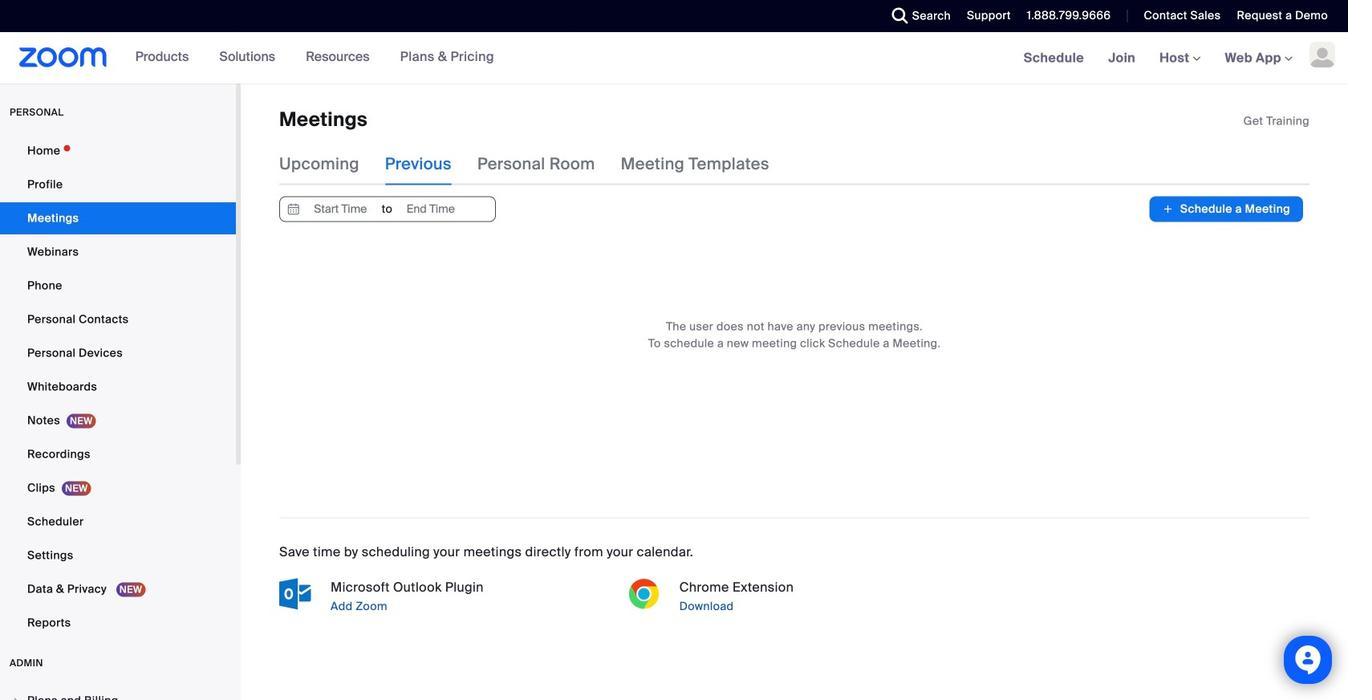 Task type: locate. For each thing, give the bounding box(es) containing it.
meetings navigation
[[1012, 32, 1349, 85]]

Date Range Picker End field
[[394, 197, 468, 221]]

add image
[[1163, 201, 1174, 217]]

banner
[[0, 32, 1349, 85]]

application
[[1244, 113, 1310, 129]]

menu item
[[0, 686, 236, 700]]

zoom logo image
[[19, 47, 107, 67]]



Task type: describe. For each thing, give the bounding box(es) containing it.
tabs of meeting tab list
[[279, 143, 795, 185]]

personal menu menu
[[0, 135, 236, 641]]

right image
[[11, 696, 21, 700]]

product information navigation
[[107, 32, 506, 83]]

Date Range Picker Start field
[[303, 197, 378, 221]]

date image
[[284, 197, 303, 221]]

profile picture image
[[1310, 42, 1336, 67]]



Task type: vqa. For each thing, say whether or not it's contained in the screenshot.
deploy
no



